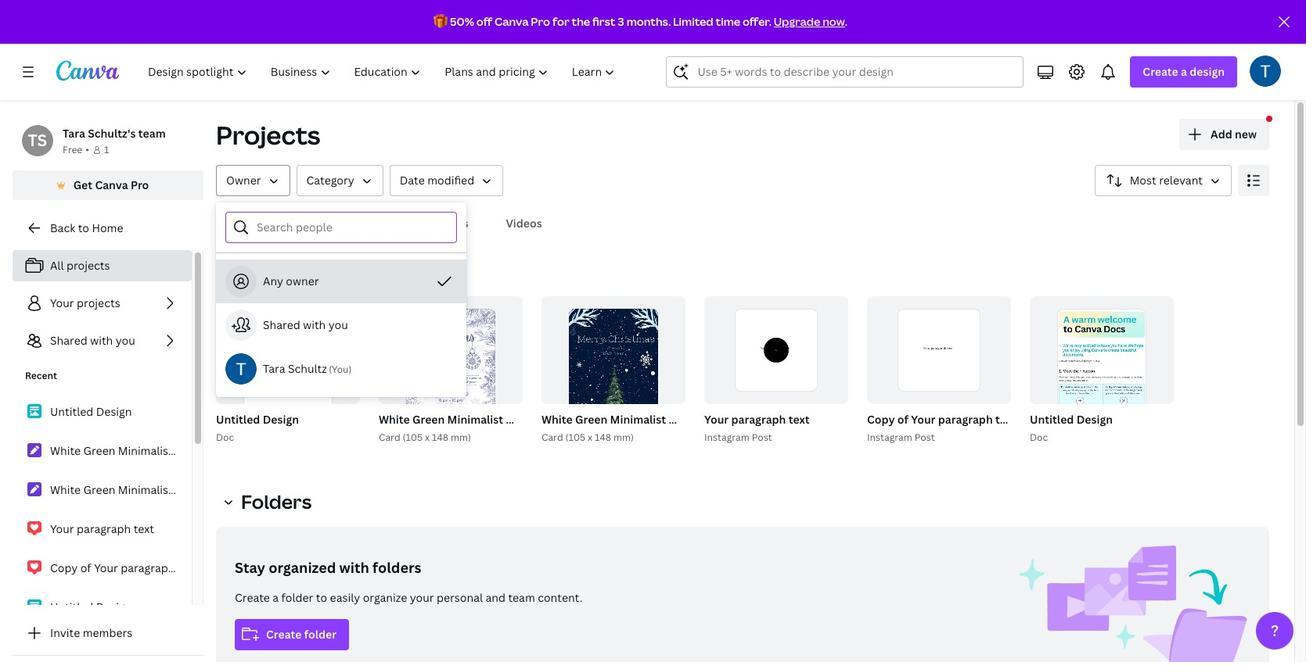Task type: vqa. For each thing, say whether or not it's contained in the screenshot.
the 2
yes



Task type: locate. For each thing, give the bounding box(es) containing it.
projects
[[66, 258, 110, 273], [77, 296, 120, 311]]

team right the schultz's
[[138, 126, 166, 141]]

0 horizontal spatial merry
[[506, 412, 538, 427]]

tara
[[63, 126, 85, 141], [263, 362, 285, 376]]

0 horizontal spatial 1 of 2
[[490, 386, 512, 398]]

a down organized
[[273, 591, 279, 606]]

1 vertical spatial team
[[508, 591, 535, 606]]

1 christmas from the left
[[540, 412, 595, 427]]

all inside list
[[50, 258, 64, 273]]

1 merry from the left
[[506, 412, 538, 427]]

instagram inside the 'copy of your paragraph text instagram post'
[[867, 431, 912, 445]]

0 horizontal spatial mm)
[[451, 431, 471, 445]]

card
[[597, 412, 623, 427], [760, 412, 785, 427], [379, 431, 400, 445], [542, 431, 563, 445]]

1 148 from the left
[[432, 431, 448, 445]]

with down your projects link
[[90, 333, 113, 348]]

shared with you inside button
[[263, 318, 348, 333]]

148 for second "white green minimalist merry christmas card portrait" button from the left
[[595, 431, 611, 445]]

2 vertical spatial with
[[339, 559, 369, 578]]

1 horizontal spatial with
[[303, 318, 326, 333]]

Category button
[[296, 165, 383, 196]]

team
[[138, 126, 166, 141], [508, 591, 535, 606]]

with for shared with you link
[[90, 333, 113, 348]]

new
[[1235, 127, 1257, 142]]

your paragraph text instagram post
[[704, 412, 810, 445]]

0 horizontal spatial 2
[[507, 386, 512, 398]]

1 list from the top
[[13, 250, 192, 357]]

1 untitled design doc from the left
[[216, 412, 299, 445]]

2 148 from the left
[[595, 431, 611, 445]]

folders
[[274, 216, 314, 231], [241, 489, 312, 515]]

all down back
[[50, 258, 64, 273]]

2 christmas from the left
[[703, 412, 757, 427]]

1 white green minimalist merry christmas card portrait card (105 x 148 mm) from the left
[[379, 412, 666, 445]]

0 vertical spatial create
[[1143, 64, 1178, 79]]

create down stay
[[235, 591, 270, 606]]

1 vertical spatial all
[[50, 258, 64, 273]]

1 horizontal spatial canva
[[495, 14, 529, 29]]

list box
[[216, 260, 466, 391]]

2 instagram from the left
[[867, 431, 912, 445]]

2 list from the top
[[13, 396, 198, 625]]

0 horizontal spatial white
[[379, 412, 410, 427]]

to
[[78, 221, 89, 236], [316, 591, 327, 606]]

2 minimalist from the left
[[610, 412, 666, 427]]

2 untitled design from the top
[[50, 600, 132, 615]]

add new
[[1211, 127, 1257, 142]]

1 horizontal spatial post
[[915, 431, 935, 445]]

limited
[[673, 14, 713, 29]]

projects for all projects
[[66, 258, 110, 273]]

of inside the 'copy of your paragraph text instagram post'
[[897, 412, 909, 427]]

most relevant
[[1130, 173, 1203, 188]]

2 horizontal spatial 1 of 2
[[978, 386, 1000, 398]]

1 2 from the left
[[507, 386, 512, 398]]

of
[[496, 386, 505, 398], [822, 386, 831, 398], [985, 386, 993, 398], [897, 412, 909, 427], [80, 561, 91, 576]]

0 horizontal spatial you
[[116, 333, 135, 348]]

create inside create folder button
[[266, 628, 302, 643]]

1 horizontal spatial tara
[[263, 362, 285, 376]]

0 vertical spatial pro
[[531, 14, 550, 29]]

your projects link
[[13, 288, 192, 319]]

to left easily on the left of the page
[[316, 591, 327, 606]]

1 untitled design from the top
[[50, 405, 132, 419]]

1 vertical spatial pro
[[131, 178, 149, 193]]

back to home
[[50, 221, 123, 236]]

1 for white
[[490, 386, 494, 398]]

1 horizontal spatial untitled design doc
[[1030, 412, 1113, 445]]

your for your paragraph text instagram post
[[704, 412, 729, 427]]

shared down your projects
[[50, 333, 87, 348]]

green
[[412, 412, 445, 427], [575, 412, 607, 427]]

all projects link
[[13, 250, 192, 282]]

50%
[[450, 14, 474, 29]]

post down copy of your paragraph text button
[[915, 431, 935, 445]]

shared with you up tara schultz ( you )
[[263, 318, 348, 333]]

0 horizontal spatial minimalist
[[447, 412, 503, 427]]

schultz
[[288, 362, 327, 376]]

1 x from the left
[[425, 431, 430, 445]]

2 for minimalist
[[507, 386, 512, 398]]

shared for shared with you link
[[50, 333, 87, 348]]

0 horizontal spatial doc
[[216, 431, 234, 445]]

untitled
[[50, 405, 93, 419], [216, 412, 260, 427], [1030, 412, 1074, 427], [50, 600, 93, 615]]

1 vertical spatial list
[[13, 396, 198, 625]]

1 horizontal spatial x
[[588, 431, 593, 445]]

create left design at right
[[1143, 64, 1178, 79]]

0 horizontal spatial team
[[138, 126, 166, 141]]

2 1 of 2 from the left
[[815, 386, 837, 398]]

2 doc from the left
[[1030, 431, 1048, 445]]

your inside the 'copy of your paragraph text instagram post'
[[911, 412, 936, 427]]

untitled design link up members
[[13, 592, 192, 625]]

recent down shared with you link
[[25, 369, 57, 383]]

shared with you inside list
[[50, 333, 135, 348]]

0 vertical spatial list
[[13, 250, 192, 357]]

pro
[[531, 14, 550, 29], [131, 178, 149, 193]]

all inside button
[[222, 216, 236, 231]]

any
[[263, 274, 283, 289]]

1 vertical spatial copy
[[50, 561, 78, 576]]

)
[[349, 363, 352, 376]]

untitled design down shared with you link
[[50, 405, 132, 419]]

1 of 2
[[490, 386, 512, 398], [815, 386, 837, 398], [978, 386, 1000, 398]]

0 horizontal spatial pro
[[131, 178, 149, 193]]

0 vertical spatial untitled design link
[[13, 396, 192, 429]]

1 vertical spatial create
[[235, 591, 270, 606]]

get canva pro
[[73, 178, 149, 193]]

0 horizontal spatial tara
[[63, 126, 85, 141]]

0 horizontal spatial post
[[752, 431, 772, 445]]

0 horizontal spatial with
[[90, 333, 113, 348]]

1 vertical spatial folder
[[304, 628, 337, 643]]

white
[[379, 412, 410, 427], [542, 412, 573, 427]]

a for design
[[1181, 64, 1187, 79]]

1 horizontal spatial copy
[[867, 412, 895, 427]]

1 green from the left
[[412, 412, 445, 427]]

portrait
[[625, 412, 666, 427], [788, 412, 829, 427]]

0 horizontal spatial untitled design button
[[216, 411, 299, 430]]

1 horizontal spatial you
[[328, 318, 348, 333]]

post down your paragraph text button
[[752, 431, 772, 445]]

christmas
[[540, 412, 595, 427], [703, 412, 757, 427]]

with
[[303, 318, 326, 333], [90, 333, 113, 348], [339, 559, 369, 578]]

1 vertical spatial folders
[[241, 489, 312, 515]]

date modified
[[400, 173, 474, 188]]

0 horizontal spatial 148
[[432, 431, 448, 445]]

1 for copy
[[978, 386, 983, 398]]

148
[[432, 431, 448, 445], [595, 431, 611, 445]]

paragraph
[[731, 412, 786, 427], [938, 412, 993, 427], [77, 522, 131, 537], [121, 561, 175, 576]]

tara inside option
[[263, 362, 285, 376]]

canva right get
[[95, 178, 128, 193]]

shared down any
[[263, 318, 300, 333]]

tara schultz's team
[[63, 126, 166, 141]]

0 vertical spatial a
[[1181, 64, 1187, 79]]

1 vertical spatial shared with you
[[50, 333, 135, 348]]

you inside list
[[116, 333, 135, 348]]

create down organized
[[266, 628, 302, 643]]

0 vertical spatial projects
[[66, 258, 110, 273]]

pro left for
[[531, 14, 550, 29]]

with inside list
[[90, 333, 113, 348]]

your inside your paragraph text instagram post
[[704, 412, 729, 427]]

create a design button
[[1130, 56, 1237, 88]]

a inside create a design dropdown button
[[1181, 64, 1187, 79]]

untitled design up invite members
[[50, 600, 132, 615]]

1 horizontal spatial team
[[508, 591, 535, 606]]

to right back
[[78, 221, 89, 236]]

1 vertical spatial shared
[[50, 333, 87, 348]]

folder
[[281, 591, 313, 606], [304, 628, 337, 643]]

0 horizontal spatial instagram
[[704, 431, 750, 445]]

post inside your paragraph text instagram post
[[752, 431, 772, 445]]

add
[[1211, 127, 1232, 142]]

merry for second "white green minimalist merry christmas card portrait" button from the left
[[669, 412, 701, 427]]

1 horizontal spatial shared
[[263, 318, 300, 333]]

copy inside list
[[50, 561, 78, 576]]

tara left schultz
[[263, 362, 285, 376]]

1 vertical spatial with
[[90, 333, 113, 348]]

3 1 of 2 from the left
[[978, 386, 1000, 398]]

invite members
[[50, 626, 132, 641]]

images
[[431, 216, 468, 231]]

2 post from the left
[[915, 431, 935, 445]]

1 horizontal spatial christmas
[[703, 412, 757, 427]]

all projects
[[50, 258, 110, 273]]

x
[[425, 431, 430, 445], [588, 431, 593, 445]]

a
[[1181, 64, 1187, 79], [273, 591, 279, 606]]

folder inside button
[[304, 628, 337, 643]]

create folder button
[[235, 620, 349, 651]]

1 vertical spatial canva
[[95, 178, 128, 193]]

copy
[[867, 412, 895, 427], [50, 561, 78, 576]]

2 green from the left
[[575, 412, 607, 427]]

0 horizontal spatial all
[[50, 258, 64, 273]]

1 horizontal spatial green
[[575, 412, 607, 427]]

create for create a folder to easily organize your personal and team content.
[[235, 591, 270, 606]]

1 untitled design link from the top
[[13, 396, 192, 429]]

0 vertical spatial with
[[303, 318, 326, 333]]

2 horizontal spatial with
[[339, 559, 369, 578]]

team right and
[[508, 591, 535, 606]]

create inside create a design dropdown button
[[1143, 64, 1178, 79]]

2 horizontal spatial 2
[[995, 386, 1000, 398]]

recent
[[216, 258, 282, 284], [25, 369, 57, 383]]

0 vertical spatial shared with you
[[263, 318, 348, 333]]

instagram down your paragraph text button
[[704, 431, 750, 445]]

0 horizontal spatial untitled design doc
[[216, 412, 299, 445]]

untitled design button
[[216, 411, 299, 430], [1030, 411, 1113, 430]]

1 doc from the left
[[216, 431, 234, 445]]

1 vertical spatial tara
[[263, 362, 285, 376]]

canva
[[495, 14, 529, 29], [95, 178, 128, 193]]

with up easily on the left of the page
[[339, 559, 369, 578]]

folder down organized
[[281, 591, 313, 606]]

2
[[507, 386, 512, 398], [833, 386, 837, 398], [995, 386, 1000, 398]]

1 horizontal spatial untitled design button
[[1030, 411, 1113, 430]]

1 vertical spatial projects
[[77, 296, 120, 311]]

folders button
[[216, 487, 321, 518]]

2 (105 from the left
[[565, 431, 585, 445]]

shared with you for shared with you button
[[263, 318, 348, 333]]

merry for 2nd "white green minimalist merry christmas card portrait" button from the right
[[506, 412, 538, 427]]

1 horizontal spatial minimalist
[[610, 412, 666, 427]]

0 vertical spatial to
[[78, 221, 89, 236]]

all for all projects
[[50, 258, 64, 273]]

of inside list
[[80, 561, 91, 576]]

shared inside button
[[263, 318, 300, 333]]

recent down all button
[[216, 258, 282, 284]]

2 untitled design button from the left
[[1030, 411, 1113, 430]]

0 horizontal spatial copy
[[50, 561, 78, 576]]

pro up back to home link
[[131, 178, 149, 193]]

shared
[[263, 318, 300, 333], [50, 333, 87, 348]]

1 horizontal spatial 1 of 2
[[815, 386, 837, 398]]

folders
[[373, 559, 421, 578]]

you inside button
[[328, 318, 348, 333]]

1 horizontal spatial white
[[542, 412, 573, 427]]

1 1 of 2 from the left
[[490, 386, 512, 398]]

owner
[[286, 274, 319, 289]]

0 horizontal spatial christmas
[[540, 412, 595, 427]]

1 horizontal spatial doc
[[1030, 431, 1048, 445]]

2 for text
[[833, 386, 837, 398]]

list
[[13, 250, 192, 357], [13, 396, 198, 625]]

1 horizontal spatial 2
[[833, 386, 837, 398]]

projects down all projects link
[[77, 296, 120, 311]]

2 white from the left
[[542, 412, 573, 427]]

1 horizontal spatial merry
[[669, 412, 701, 427]]

0 vertical spatial folders
[[274, 216, 314, 231]]

2 untitled design doc from the left
[[1030, 412, 1113, 445]]

0 horizontal spatial shared with you
[[50, 333, 135, 348]]

folder down easily on the left of the page
[[304, 628, 337, 643]]

you down your projects link
[[116, 333, 135, 348]]

0 vertical spatial copy
[[867, 412, 895, 427]]

canva right off
[[495, 14, 529, 29]]

1 horizontal spatial a
[[1181, 64, 1187, 79]]

Search search field
[[698, 57, 993, 87]]

0 horizontal spatial x
[[425, 431, 430, 445]]

minimalist
[[447, 412, 503, 427], [610, 412, 666, 427]]

0 vertical spatial all
[[222, 216, 236, 231]]

0 horizontal spatial canva
[[95, 178, 128, 193]]

free •
[[63, 143, 89, 157]]

untitled design link
[[13, 396, 192, 429], [13, 592, 192, 625]]

images button
[[424, 209, 475, 239]]

1 instagram from the left
[[704, 431, 750, 445]]

now
[[823, 14, 845, 29]]

shared with you
[[263, 318, 348, 333], [50, 333, 135, 348]]

0 horizontal spatial portrait
[[625, 412, 666, 427]]

(105
[[403, 431, 423, 445], [565, 431, 585, 445]]

untitled design doc
[[216, 412, 299, 445], [1030, 412, 1113, 445]]

a left design at right
[[1181, 64, 1187, 79]]

0 horizontal spatial (105
[[403, 431, 423, 445]]

you down any owner button
[[328, 318, 348, 333]]

1 horizontal spatial all
[[222, 216, 236, 231]]

1 white from the left
[[379, 412, 410, 427]]

1 horizontal spatial to
[[316, 591, 327, 606]]

design
[[96, 405, 132, 419], [263, 412, 299, 427], [1077, 412, 1113, 427], [96, 600, 132, 615]]

2 vertical spatial create
[[266, 628, 302, 643]]

1 horizontal spatial instagram
[[867, 431, 912, 445]]

all button
[[216, 209, 243, 239]]

1 post from the left
[[752, 431, 772, 445]]

with inside button
[[303, 318, 326, 333]]

1 vertical spatial untitled design link
[[13, 592, 192, 625]]

1 horizontal spatial mm)
[[613, 431, 634, 445]]

white for second "white green minimalist merry christmas card portrait" button from the left
[[542, 412, 573, 427]]

projects down back to home
[[66, 258, 110, 273]]

148 for 2nd "white green minimalist merry christmas card portrait" button from the right
[[432, 431, 448, 445]]

2 for your
[[995, 386, 1000, 398]]

folders button
[[268, 209, 320, 239]]

folders down the category
[[274, 216, 314, 231]]

merry
[[506, 412, 538, 427], [669, 412, 701, 427]]

folders up organized
[[241, 489, 312, 515]]

mm)
[[451, 431, 471, 445], [613, 431, 634, 445]]

1 horizontal spatial 148
[[595, 431, 611, 445]]

you
[[328, 318, 348, 333], [116, 333, 135, 348]]

1
[[104, 143, 109, 157], [490, 386, 494, 398], [815, 386, 820, 398], [978, 386, 983, 398]]

untitled design link down shared with you link
[[13, 396, 192, 429]]

1 vertical spatial untitled design
[[50, 600, 132, 615]]

doc for 1st untitled design button from the left
[[216, 431, 234, 445]]

0 vertical spatial recent
[[216, 258, 282, 284]]

doc
[[216, 431, 234, 445], [1030, 431, 1048, 445]]

2 2 from the left
[[833, 386, 837, 398]]

1 of 2 for text
[[815, 386, 837, 398]]

first
[[592, 14, 616, 29]]

0 vertical spatial tara
[[63, 126, 85, 141]]

shared inside list
[[50, 333, 87, 348]]

text
[[789, 412, 810, 427], [995, 412, 1016, 427], [134, 522, 154, 537], [178, 561, 198, 576]]

tara up free at the top left
[[63, 126, 85, 141]]

Date modified button
[[389, 165, 503, 196]]

all down owner
[[222, 216, 236, 231]]

instagram down copy of your paragraph text button
[[867, 431, 912, 445]]

0 vertical spatial team
[[138, 126, 166, 141]]

list box containing any owner
[[216, 260, 466, 391]]

your paragraph text link
[[13, 513, 192, 546]]

2 merry from the left
[[669, 412, 701, 427]]

your paragraph text button
[[704, 411, 810, 430]]

0 horizontal spatial a
[[273, 591, 279, 606]]

shared with you down your projects
[[50, 333, 135, 348]]

0 horizontal spatial green
[[412, 412, 445, 427]]

1 vertical spatial a
[[273, 591, 279, 606]]

months.
[[627, 14, 671, 29]]

top level navigation element
[[138, 56, 629, 88]]

1 horizontal spatial shared with you
[[263, 318, 348, 333]]

0 horizontal spatial shared
[[50, 333, 87, 348]]

0 vertical spatial canva
[[495, 14, 529, 29]]

0 vertical spatial untitled design
[[50, 405, 132, 419]]

instagram
[[704, 431, 750, 445], [867, 431, 912, 445]]

1 horizontal spatial portrait
[[788, 412, 829, 427]]

shared with you button
[[216, 304, 466, 347]]

copy inside the 'copy of your paragraph text instagram post'
[[867, 412, 895, 427]]

relevant
[[1159, 173, 1203, 188]]

upgrade now button
[[774, 14, 845, 29]]

with up schultz
[[303, 318, 326, 333]]

tara for tara schultz ( you )
[[263, 362, 285, 376]]

0 vertical spatial you
[[328, 318, 348, 333]]

3 2 from the left
[[995, 386, 1000, 398]]

None search field
[[666, 56, 1024, 88]]



Task type: describe. For each thing, give the bounding box(es) containing it.
a for folder
[[273, 591, 279, 606]]

you for shared with you link
[[116, 333, 135, 348]]

with for shared with you button
[[303, 318, 326, 333]]

list containing untitled design
[[13, 396, 198, 625]]

2 untitled design link from the top
[[13, 592, 192, 625]]

0 vertical spatial folder
[[281, 591, 313, 606]]

any owner button
[[216, 260, 466, 304]]

1 horizontal spatial recent
[[216, 258, 282, 284]]

untitled design doc for 2nd untitled design button from the left
[[1030, 412, 1113, 445]]

copy of your paragraph text link
[[13, 553, 198, 585]]

green for 2nd "white green minimalist merry christmas card portrait" button from the right
[[412, 412, 445, 427]]

christmas for second "white green minimalist merry christmas card portrait" button from the left
[[703, 412, 757, 427]]

your for your projects
[[50, 296, 74, 311]]

back to home link
[[13, 213, 203, 244]]

🎁 50% off canva pro for the first 3 months. limited time offer. upgrade now .
[[434, 14, 847, 29]]

the
[[572, 14, 590, 29]]

organized
[[269, 559, 336, 578]]

1 (105 from the left
[[403, 431, 423, 445]]

2 portrait from the left
[[788, 412, 829, 427]]

your for your paragraph text
[[50, 522, 74, 537]]

of for text
[[822, 386, 831, 398]]

for
[[552, 14, 569, 29]]

christmas for 2nd "white green minimalist merry christmas card portrait" button from the right
[[540, 412, 595, 427]]

.
[[845, 14, 847, 29]]

owner
[[226, 173, 261, 188]]

invite members button
[[13, 618, 203, 650]]

1 white green minimalist merry christmas card portrait button from the left
[[379, 411, 666, 430]]

and
[[486, 591, 506, 606]]

create folder
[[266, 628, 337, 643]]

any owner
[[263, 274, 319, 289]]

doc for 2nd untitled design button from the left
[[1030, 431, 1048, 445]]

projects
[[216, 118, 320, 152]]

2 mm) from the left
[[613, 431, 634, 445]]

add new button
[[1179, 119, 1269, 150]]

paragraph inside your paragraph text instagram post
[[731, 412, 786, 427]]

🎁
[[434, 14, 448, 29]]

1 vertical spatial recent
[[25, 369, 57, 383]]

2 white green minimalist merry christmas card portrait button from the left
[[542, 411, 829, 430]]

tara schultz's team element
[[22, 125, 53, 157]]

back
[[50, 221, 75, 236]]

text inside the 'copy of your paragraph text instagram post'
[[995, 412, 1016, 427]]

1 for your
[[815, 386, 820, 398]]

get canva pro button
[[13, 171, 203, 200]]

1 minimalist from the left
[[447, 412, 503, 427]]

you for shared with you button
[[328, 318, 348, 333]]

folders inside dropdown button
[[241, 489, 312, 515]]

invite
[[50, 626, 80, 641]]

instagram inside your paragraph text instagram post
[[704, 431, 750, 445]]

1 portrait from the left
[[625, 412, 666, 427]]

organize
[[363, 591, 407, 606]]

personal
[[437, 591, 483, 606]]

shared with you link
[[13, 326, 192, 357]]

shared with you for shared with you link
[[50, 333, 135, 348]]

date
[[400, 173, 425, 188]]

pro inside button
[[131, 178, 149, 193]]

stay
[[235, 559, 265, 578]]

1 untitled design button from the left
[[216, 411, 299, 430]]

white for 2nd "white green minimalist merry christmas card portrait" button from the right
[[379, 412, 410, 427]]

stay organized with folders
[[235, 559, 421, 578]]

offer.
[[743, 14, 771, 29]]

time
[[716, 14, 740, 29]]

text inside your paragraph text instagram post
[[789, 412, 810, 427]]

tara schultz ( you )
[[263, 362, 352, 376]]

untitled design doc for 1st untitled design button from the left
[[216, 412, 299, 445]]

tara for tara schultz's team
[[63, 126, 85, 141]]

projects for your projects
[[77, 296, 120, 311]]

of for minimalist
[[496, 386, 505, 398]]

videos
[[506, 216, 542, 231]]

copy for copy of your paragraph text instagram post
[[867, 412, 895, 427]]

of for your
[[985, 386, 993, 398]]

1 mm) from the left
[[451, 431, 471, 445]]

any owner option
[[216, 260, 466, 304]]

•
[[85, 143, 89, 157]]

1 of 2 for minimalist
[[490, 386, 512, 398]]

copy of your paragraph text instagram post
[[867, 412, 1016, 445]]

your projects
[[50, 296, 120, 311]]

home
[[92, 221, 123, 236]]

Owner button
[[216, 165, 290, 196]]

2 white green minimalist merry christmas card portrait card (105 x 148 mm) from the left
[[542, 412, 829, 445]]

design
[[1190, 64, 1225, 79]]

2 x from the left
[[588, 431, 593, 445]]

tara schultz option
[[216, 347, 466, 391]]

get
[[73, 178, 92, 193]]

paragraph inside the 'copy of your paragraph text instagram post'
[[938, 412, 993, 427]]

green for second "white green minimalist merry christmas card portrait" button from the left
[[575, 412, 607, 427]]

list containing all projects
[[13, 250, 192, 357]]

off
[[476, 14, 492, 29]]

schultz's
[[88, 126, 136, 141]]

1 horizontal spatial pro
[[531, 14, 550, 29]]

create a folder to easily organize your personal and team content.
[[235, 591, 583, 606]]

1 vertical spatial to
[[316, 591, 327, 606]]

most
[[1130, 173, 1156, 188]]

easily
[[330, 591, 360, 606]]

shared for shared with you button
[[263, 318, 300, 333]]

all for all
[[222, 216, 236, 231]]

create for create folder
[[266, 628, 302, 643]]

free
[[63, 143, 82, 157]]

copy for copy of your paragraph text
[[50, 561, 78, 576]]

tara schultz's team image
[[22, 125, 53, 157]]

create for create a design
[[1143, 64, 1178, 79]]

canva inside button
[[95, 178, 128, 193]]

category
[[306, 173, 354, 188]]

videos button
[[500, 209, 548, 239]]

copy of your paragraph text button
[[867, 411, 1016, 430]]

shared with you option
[[216, 304, 466, 347]]

copy of your paragraph text
[[50, 561, 198, 576]]

members
[[83, 626, 132, 641]]

1 of 2 for your
[[978, 386, 1000, 398]]

your paragraph text
[[50, 522, 154, 537]]

post inside the 'copy of your paragraph text instagram post'
[[915, 431, 935, 445]]

you
[[332, 363, 349, 376]]

(
[[329, 363, 332, 376]]

create a design
[[1143, 64, 1225, 79]]

folders inside button
[[274, 216, 314, 231]]

0 horizontal spatial to
[[78, 221, 89, 236]]

upgrade
[[774, 14, 820, 29]]

Search people search field
[[257, 213, 447, 243]]

tara schultz image
[[1250, 56, 1281, 87]]

modified
[[427, 173, 474, 188]]

Sort by button
[[1095, 165, 1232, 196]]

content.
[[538, 591, 583, 606]]

your
[[410, 591, 434, 606]]

3
[[618, 14, 624, 29]]



